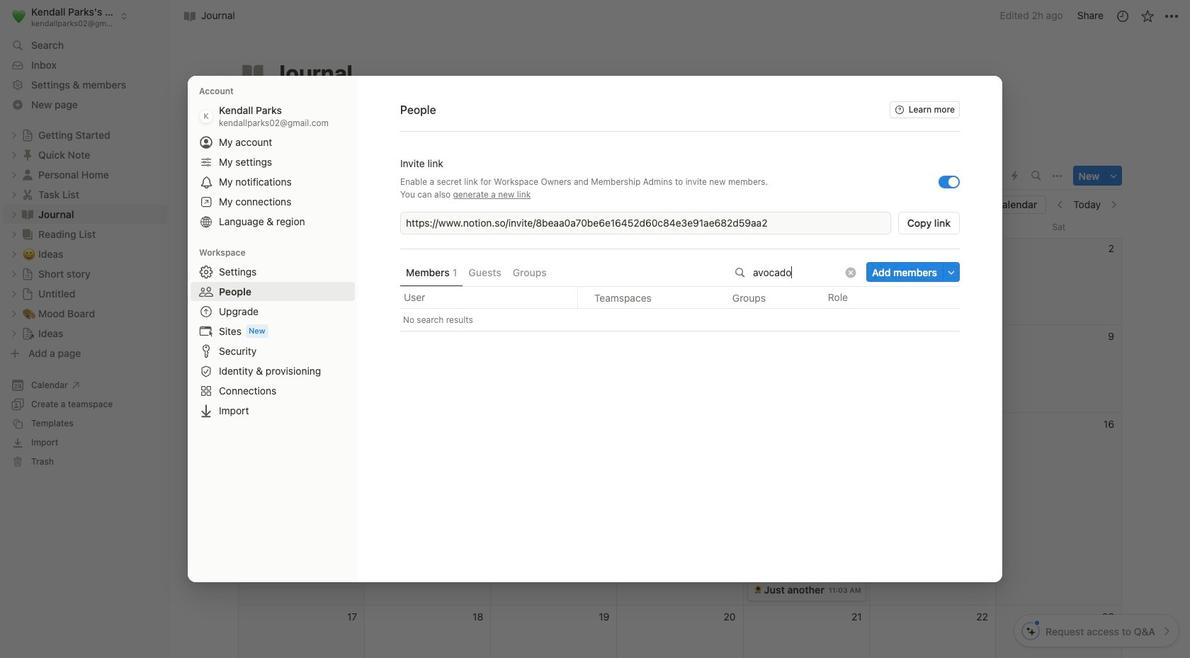 Task type: locate. For each thing, give the bounding box(es) containing it.
next month image
[[1109, 200, 1119, 210]]

Type to search... text field
[[754, 267, 843, 279]]

🌻 image
[[754, 584, 762, 596]]

previous month image
[[1056, 200, 1066, 210]]

None text field
[[406, 216, 889, 230]]

💚 image
[[12, 7, 26, 25]]

tab list
[[238, 162, 943, 190]]



Task type: vqa. For each thing, say whether or not it's contained in the screenshot.
👉 image
no



Task type: describe. For each thing, give the bounding box(es) containing it.
change page icon image
[[240, 60, 266, 86]]

favorite image
[[1141, 9, 1155, 23]]

create and view automations image
[[1012, 171, 1019, 181]]

type to search... image
[[736, 268, 746, 278]]

updates image
[[1116, 9, 1130, 23]]



